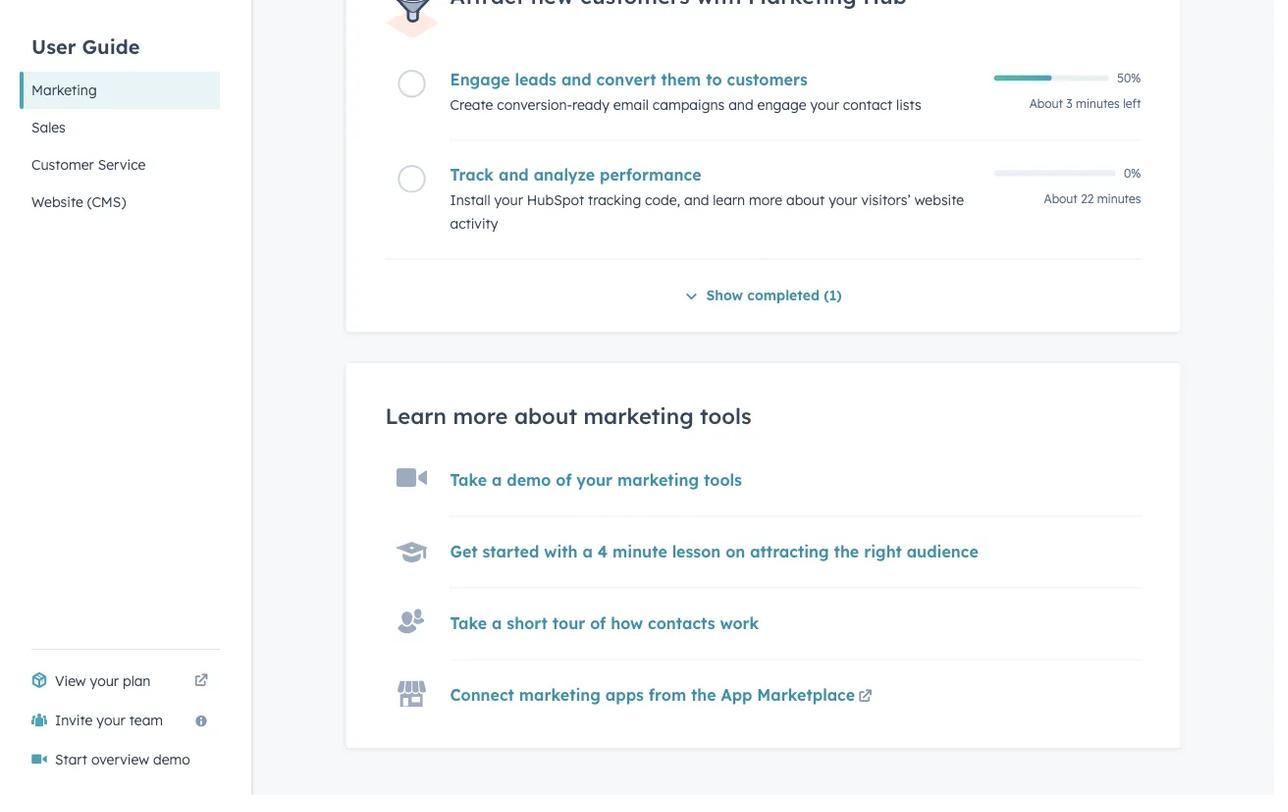 Task type: vqa. For each thing, say whether or not it's contained in the screenshot.
Kind at the right of the page
no



Task type: describe. For each thing, give the bounding box(es) containing it.
1 horizontal spatial of
[[590, 613, 606, 633]]

overview
[[91, 751, 149, 768]]

engage
[[757, 96, 807, 113]]

engage leads and convert them to customers create conversion-ready email campaigns and engage your contact lists
[[450, 69, 922, 113]]

work
[[720, 613, 759, 633]]

marketing button
[[20, 72, 220, 109]]

learn more about marketing tools
[[385, 402, 752, 429]]

visitors'
[[861, 191, 911, 208]]

1 vertical spatial tools
[[704, 470, 742, 489]]

marketing
[[31, 81, 97, 99]]

0 vertical spatial marketing
[[584, 402, 694, 429]]

show completed (1) button
[[685, 283, 842, 308]]

demo for overview
[[153, 751, 190, 768]]

from
[[649, 685, 686, 704]]

track and analyze performance button
[[450, 164, 982, 184]]

invite your team button
[[20, 701, 220, 740]]

and right track
[[499, 164, 529, 184]]

1 vertical spatial about
[[514, 402, 577, 429]]

take a short tour of how contacts work link
[[450, 613, 759, 633]]

campaigns
[[653, 96, 725, 113]]

sales
[[31, 119, 66, 136]]

customers
[[727, 69, 808, 89]]

and down track and analyze performance button on the top of page
[[684, 191, 709, 208]]

create
[[450, 96, 493, 113]]

track and analyze performance install your hubspot tracking code, and learn more about your visitors' website activity
[[450, 164, 964, 232]]

about inside track and analyze performance install your hubspot tracking code, and learn more about your visitors' website activity
[[786, 191, 825, 208]]

tracking
[[588, 191, 641, 208]]

tour
[[553, 613, 585, 633]]

lists
[[896, 96, 922, 113]]

to
[[706, 69, 722, 89]]

user guide views element
[[20, 0, 220, 221]]

(1)
[[824, 286, 842, 303]]

your inside invite your team button
[[97, 712, 125, 729]]

conversion-
[[497, 96, 572, 113]]

and up ready
[[561, 69, 592, 89]]

connect marketing apps from the app marketplace
[[450, 685, 855, 704]]

get
[[450, 541, 478, 561]]

left
[[1123, 96, 1141, 110]]

team
[[129, 712, 163, 729]]

take a demo of your marketing tools link
[[450, 470, 742, 489]]

invite
[[55, 712, 93, 729]]

0 horizontal spatial of
[[556, 470, 572, 489]]

connect
[[450, 685, 514, 704]]

code,
[[645, 191, 680, 208]]

show
[[706, 286, 743, 303]]

sales button
[[20, 109, 220, 146]]

website
[[31, 193, 83, 211]]

more inside track and analyze performance install your hubspot tracking code, and learn more about your visitors' website activity
[[749, 191, 783, 208]]

view
[[55, 672, 86, 690]]

customer service
[[31, 156, 146, 173]]

install
[[450, 191, 490, 208]]

a for demo
[[492, 470, 502, 489]]



Task type: locate. For each thing, give the bounding box(es) containing it.
1 horizontal spatial about
[[786, 191, 825, 208]]

invite your team
[[55, 712, 163, 729]]

service
[[98, 156, 146, 173]]

about for engage leads and convert them to customers
[[1030, 96, 1063, 110]]

your right "engage"
[[810, 96, 839, 113]]

[object object] complete progress bar
[[994, 75, 1052, 81]]

link opens in a new window image right plan
[[194, 670, 208, 693]]

2 vertical spatial marketing
[[519, 685, 601, 704]]

your inside engage leads and convert them to customers create conversion-ready email campaigns and engage your contact lists
[[810, 96, 839, 113]]

take up get at the left bottom
[[450, 470, 487, 489]]

take for take a demo of your marketing tools
[[450, 470, 487, 489]]

1 vertical spatial of
[[590, 613, 606, 633]]

about left the 22
[[1044, 191, 1078, 206]]

your inside view your plan link
[[90, 672, 119, 690]]

more right learn
[[749, 191, 783, 208]]

activity
[[450, 214, 498, 232]]

engage leads and convert them to customers button
[[450, 69, 982, 89]]

1 horizontal spatial more
[[749, 191, 783, 208]]

your left team in the bottom left of the page
[[97, 712, 125, 729]]

4
[[598, 541, 608, 561]]

1 vertical spatial more
[[453, 402, 508, 429]]

1 take from the top
[[450, 470, 487, 489]]

0 horizontal spatial link opens in a new window image
[[194, 670, 208, 693]]

link opens in a new window image right plan
[[194, 674, 208, 688]]

analyze
[[534, 164, 595, 184]]

link opens in a new window image
[[194, 674, 208, 688], [859, 690, 872, 704]]

about
[[1030, 96, 1063, 110], [1044, 191, 1078, 206]]

take a short tour of how contacts work
[[450, 613, 759, 633]]

get started with a 4 minute lesson on attracting the right audience
[[450, 541, 979, 561]]

start
[[55, 751, 87, 768]]

minutes for track and analyze performance
[[1097, 191, 1141, 206]]

1 vertical spatial about
[[1044, 191, 1078, 206]]

a for short
[[492, 613, 502, 633]]

a left 4 on the bottom left of page
[[583, 541, 593, 561]]

about for track and analyze performance
[[1044, 191, 1078, 206]]

minutes for engage leads and convert them to customers
[[1076, 96, 1120, 110]]

demo up started
[[507, 470, 551, 489]]

demo for a
[[507, 470, 551, 489]]

2 take from the top
[[450, 613, 487, 633]]

start overview demo link
[[20, 740, 220, 779]]

0 horizontal spatial the
[[691, 685, 716, 704]]

your down learn more about marketing tools
[[577, 470, 613, 489]]

completed
[[747, 286, 820, 303]]

your left plan
[[90, 672, 119, 690]]

view your plan link
[[20, 662, 220, 701]]

learn
[[385, 402, 447, 429]]

get started with a 4 minute lesson on attracting the right audience link
[[450, 541, 979, 561]]

the left app
[[691, 685, 716, 704]]

and down 'engage leads and convert them to customers' button
[[729, 96, 754, 113]]

0 vertical spatial take
[[450, 470, 487, 489]]

of
[[556, 470, 572, 489], [590, 613, 606, 633]]

22
[[1081, 191, 1094, 206]]

1 vertical spatial link opens in a new window image
[[859, 690, 872, 704]]

connect marketing apps from the app marketplace link
[[450, 685, 876, 709]]

marketing up take a demo of your marketing tools link
[[584, 402, 694, 429]]

0 vertical spatial tools
[[700, 402, 752, 429]]

1 vertical spatial the
[[691, 685, 716, 704]]

a up started
[[492, 470, 502, 489]]

right
[[864, 541, 902, 561]]

0 horizontal spatial more
[[453, 402, 508, 429]]

1 vertical spatial marketing
[[618, 470, 699, 489]]

0 horizontal spatial about
[[514, 402, 577, 429]]

engage
[[450, 69, 510, 89]]

about
[[786, 191, 825, 208], [514, 402, 577, 429]]

1 horizontal spatial link opens in a new window image
[[859, 685, 872, 709]]

learn
[[713, 191, 745, 208]]

minutes
[[1076, 96, 1120, 110], [1097, 191, 1141, 206]]

(cms)
[[87, 193, 126, 211]]

contacts
[[648, 613, 715, 633]]

0 horizontal spatial demo
[[153, 751, 190, 768]]

0 vertical spatial link opens in a new window image
[[194, 674, 208, 688]]

take a demo of your marketing tools
[[450, 470, 742, 489]]

1 horizontal spatial the
[[834, 541, 859, 561]]

track
[[450, 164, 494, 184]]

minute
[[613, 541, 667, 561]]

link opens in a new window image right marketplace
[[859, 685, 872, 709]]

about up take a demo of your marketing tools link
[[514, 402, 577, 429]]

link opens in a new window image for link opens in a new window image in connect marketing apps from the app marketplace link
[[859, 690, 872, 704]]

website (cms)
[[31, 193, 126, 211]]

link opens in a new window image right marketplace
[[859, 690, 872, 704]]

take
[[450, 470, 487, 489], [450, 613, 487, 633]]

website
[[915, 191, 964, 208]]

performance
[[600, 164, 702, 184]]

0 vertical spatial a
[[492, 470, 502, 489]]

0 vertical spatial about
[[786, 191, 825, 208]]

0 vertical spatial the
[[834, 541, 859, 561]]

your left visitors' on the top right
[[829, 191, 858, 208]]

on
[[726, 541, 745, 561]]

marketplace
[[757, 685, 855, 704]]

lesson
[[672, 541, 721, 561]]

1 vertical spatial take
[[450, 613, 487, 633]]

1 vertical spatial minutes
[[1097, 191, 1141, 206]]

a
[[492, 470, 502, 489], [583, 541, 593, 561], [492, 613, 502, 633]]

convert
[[596, 69, 656, 89]]

the left right on the bottom right of page
[[834, 541, 859, 561]]

tools
[[700, 402, 752, 429], [704, 470, 742, 489]]

start overview demo
[[55, 751, 190, 768]]

customer
[[31, 156, 94, 173]]

50%
[[1117, 71, 1141, 85]]

about 22 minutes
[[1044, 191, 1141, 206]]

take for take a short tour of how contacts work
[[450, 613, 487, 633]]

contact
[[843, 96, 893, 113]]

plan
[[123, 672, 151, 690]]

a left short
[[492, 613, 502, 633]]

how
[[611, 613, 643, 633]]

marketing up minute
[[618, 470, 699, 489]]

link opens in a new window image inside connect marketing apps from the app marketplace link
[[859, 685, 872, 709]]

customer service button
[[20, 146, 220, 184]]

of down learn more about marketing tools
[[556, 470, 572, 489]]

minutes right 3
[[1076, 96, 1120, 110]]

hubspot
[[527, 191, 584, 208]]

minutes down 0% in the right of the page
[[1097, 191, 1141, 206]]

user guide
[[31, 34, 140, 58]]

short
[[507, 613, 548, 633]]

leads
[[515, 69, 557, 89]]

1 vertical spatial a
[[583, 541, 593, 561]]

with
[[544, 541, 578, 561]]

link opens in a new window image inside view your plan link
[[194, 670, 208, 693]]

link opens in a new window image
[[194, 670, 208, 693], [859, 685, 872, 709]]

of left how
[[590, 613, 606, 633]]

guide
[[82, 34, 140, 58]]

0 vertical spatial minutes
[[1076, 96, 1120, 110]]

0%
[[1124, 166, 1141, 181]]

1 vertical spatial demo
[[153, 751, 190, 768]]

marketing left "apps"
[[519, 685, 601, 704]]

1 horizontal spatial demo
[[507, 470, 551, 489]]

0 vertical spatial demo
[[507, 470, 551, 489]]

marketing
[[584, 402, 694, 429], [618, 470, 699, 489], [519, 685, 601, 704]]

attracting
[[750, 541, 829, 561]]

view your plan
[[55, 672, 151, 690]]

0 vertical spatial of
[[556, 470, 572, 489]]

website (cms) button
[[20, 184, 220, 221]]

your
[[810, 96, 839, 113], [494, 191, 523, 208], [829, 191, 858, 208], [577, 470, 613, 489], [90, 672, 119, 690], [97, 712, 125, 729]]

about 3 minutes left
[[1030, 96, 1141, 110]]

link opens in a new window image inside view your plan link
[[194, 674, 208, 688]]

audience
[[907, 541, 979, 561]]

your right install
[[494, 191, 523, 208]]

demo
[[507, 470, 551, 489], [153, 751, 190, 768]]

0 vertical spatial about
[[1030, 96, 1063, 110]]

about left 3
[[1030, 96, 1063, 110]]

user
[[31, 34, 76, 58]]

take left short
[[450, 613, 487, 633]]

them
[[661, 69, 701, 89]]

email
[[613, 96, 649, 113]]

0 horizontal spatial link opens in a new window image
[[194, 674, 208, 688]]

more right "learn"
[[453, 402, 508, 429]]

app
[[721, 685, 752, 704]]

show completed (1)
[[706, 286, 842, 303]]

3
[[1066, 96, 1073, 110]]

demo down team in the bottom left of the page
[[153, 751, 190, 768]]

started
[[483, 541, 539, 561]]

link opens in a new window image for link opens in a new window image in the view your plan link
[[194, 674, 208, 688]]

0 vertical spatial more
[[749, 191, 783, 208]]

1 horizontal spatial link opens in a new window image
[[859, 690, 872, 704]]

apps
[[606, 685, 644, 704]]

link opens in a new window image inside connect marketing apps from the app marketplace link
[[859, 690, 872, 704]]

about right learn
[[786, 191, 825, 208]]

2 vertical spatial a
[[492, 613, 502, 633]]

ready
[[572, 96, 610, 113]]



